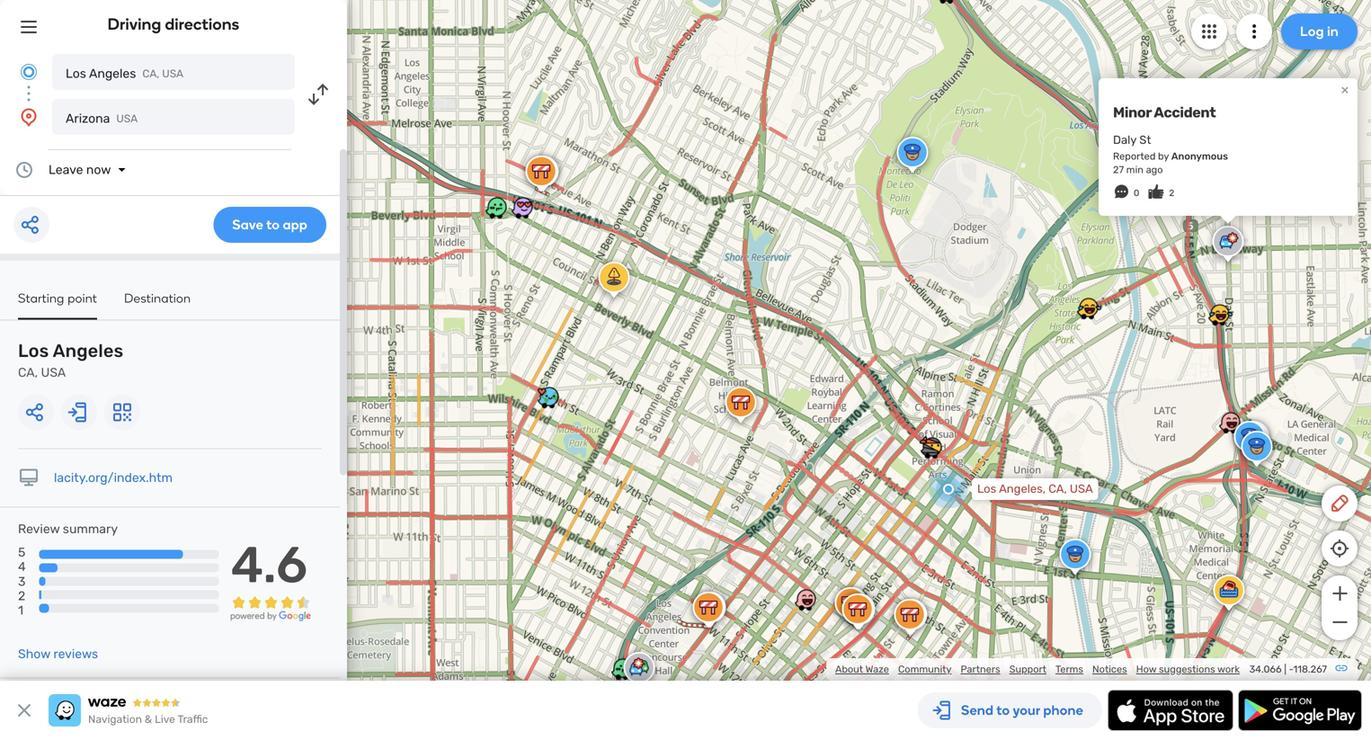 Task type: vqa. For each thing, say whether or not it's contained in the screenshot.
navigation & live traffic
yes



Task type: locate. For each thing, give the bounding box(es) containing it.
usa
[[162, 67, 184, 80], [116, 112, 138, 125], [41, 365, 66, 380], [1070, 482, 1093, 496]]

0 vertical spatial los
[[66, 66, 86, 81]]

reviews
[[53, 647, 98, 662]]

daly st reported by anonymous 27 min ago
[[1113, 133, 1228, 176]]

about waze community partners support terms notices how suggestions work
[[835, 663, 1240, 675]]

5
[[18, 545, 25, 560]]

ca, down the "driving"
[[142, 67, 160, 80]]

navigation
[[88, 713, 142, 726]]

ca, down starting point button
[[18, 365, 38, 380]]

review
[[18, 522, 60, 536]]

how suggestions work link
[[1137, 663, 1240, 675]]

los angeles ca, usa down starting point button
[[18, 340, 123, 380]]

2 horizontal spatial los
[[978, 482, 997, 496]]

angeles,
[[999, 482, 1046, 496]]

4.6
[[231, 535, 308, 595]]

los angeles ca, usa
[[66, 66, 184, 81], [18, 340, 123, 380]]

review summary
[[18, 522, 118, 536]]

support
[[1010, 663, 1047, 675]]

1 vertical spatial los
[[18, 340, 49, 362]]

34.066
[[1250, 663, 1282, 675]]

2 vertical spatial los
[[978, 482, 997, 496]]

34.066 | -118.267
[[1250, 663, 1327, 675]]

traffic
[[178, 713, 208, 726]]

2
[[1169, 188, 1175, 198], [18, 588, 25, 603]]

2 right 0
[[1169, 188, 1175, 198]]

usa right arizona
[[116, 112, 138, 125]]

ca,
[[142, 67, 160, 80], [18, 365, 38, 380], [1049, 482, 1067, 496]]

terms
[[1056, 663, 1084, 675]]

link image
[[1335, 661, 1349, 675]]

community
[[898, 663, 952, 675]]

0 horizontal spatial los
[[18, 340, 49, 362]]

los angeles, ca, usa
[[978, 482, 1093, 496]]

summary
[[63, 522, 118, 536]]

los
[[66, 66, 86, 81], [18, 340, 49, 362], [978, 482, 997, 496]]

live
[[155, 713, 175, 726]]

× link
[[1337, 81, 1353, 98]]

los up arizona
[[66, 66, 86, 81]]

angeles
[[89, 66, 136, 81], [53, 340, 123, 362]]

starting point
[[18, 290, 97, 306]]

show reviews
[[18, 647, 98, 662]]

arizona
[[66, 111, 110, 126]]

118.267
[[1294, 663, 1327, 675]]

1 vertical spatial 2
[[18, 588, 25, 603]]

3
[[18, 574, 26, 589]]

1 horizontal spatial ca,
[[142, 67, 160, 80]]

0 horizontal spatial 2
[[18, 588, 25, 603]]

1
[[18, 603, 23, 618]]

los left angeles,
[[978, 482, 997, 496]]

partners link
[[961, 663, 1001, 675]]

location image
[[18, 106, 40, 128]]

1 horizontal spatial 2
[[1169, 188, 1175, 198]]

|
[[1285, 663, 1287, 675]]

usa inside arizona usa
[[116, 112, 138, 125]]

0 vertical spatial los angeles ca, usa
[[66, 66, 184, 81]]

min
[[1127, 164, 1144, 176]]

0 vertical spatial 2
[[1169, 188, 1175, 198]]

how
[[1137, 663, 1157, 675]]

los angeles ca, usa down the "driving"
[[66, 66, 184, 81]]

leave now
[[49, 162, 111, 177]]

2 vertical spatial ca,
[[1049, 482, 1067, 496]]

starting point button
[[18, 290, 97, 320]]

computer image
[[18, 467, 40, 489]]

support link
[[1010, 663, 1047, 675]]

2 down 4
[[18, 588, 25, 603]]

angeles down point
[[53, 340, 123, 362]]

los down starting point button
[[18, 340, 49, 362]]

1 vertical spatial ca,
[[18, 365, 38, 380]]

1 vertical spatial los angeles ca, usa
[[18, 340, 123, 380]]

daly
[[1113, 133, 1137, 147]]

angeles up arizona usa
[[89, 66, 136, 81]]

ca, right angeles,
[[1049, 482, 1067, 496]]

minor accident
[[1113, 104, 1216, 121]]

current location image
[[18, 61, 40, 83]]



Task type: describe. For each thing, give the bounding box(es) containing it.
suggestions
[[1159, 663, 1216, 675]]

work
[[1218, 663, 1240, 675]]

5 4 3 2 1
[[18, 545, 26, 618]]

navigation & live traffic
[[88, 713, 208, 726]]

now
[[86, 162, 111, 177]]

waze
[[866, 663, 889, 675]]

st
[[1140, 133, 1152, 147]]

directions
[[165, 14, 240, 34]]

2 horizontal spatial ca,
[[1049, 482, 1067, 496]]

x image
[[13, 700, 35, 721]]

destination button
[[124, 290, 191, 318]]

minor
[[1113, 104, 1152, 121]]

pencil image
[[1329, 493, 1351, 514]]

about
[[835, 663, 863, 675]]

zoom in image
[[1329, 583, 1351, 604]]

0 vertical spatial angeles
[[89, 66, 136, 81]]

notices link
[[1093, 663, 1128, 675]]

clock image
[[13, 159, 35, 181]]

27
[[1113, 164, 1124, 176]]

0 vertical spatial ca,
[[142, 67, 160, 80]]

2 inside 5 4 3 2 1
[[18, 588, 25, 603]]

4
[[18, 560, 26, 574]]

anonymous
[[1172, 150, 1228, 162]]

show
[[18, 647, 50, 662]]

leave
[[49, 162, 83, 177]]

lacity.org/index.htm link
[[54, 470, 173, 485]]

partners
[[961, 663, 1001, 675]]

usa down starting point button
[[41, 365, 66, 380]]

ago
[[1146, 164, 1163, 176]]

accident
[[1154, 104, 1216, 121]]

point
[[68, 290, 97, 306]]

usa down the driving directions
[[162, 67, 184, 80]]

lacity.org/index.htm
[[54, 470, 173, 485]]

destination
[[124, 290, 191, 306]]

starting
[[18, 290, 64, 306]]

×
[[1341, 81, 1349, 98]]

1 horizontal spatial los
[[66, 66, 86, 81]]

0 horizontal spatial ca,
[[18, 365, 38, 380]]

-
[[1289, 663, 1294, 675]]

1 vertical spatial angeles
[[53, 340, 123, 362]]

driving
[[108, 14, 161, 34]]

by
[[1158, 150, 1169, 162]]

community link
[[898, 663, 952, 675]]

usa right angeles,
[[1070, 482, 1093, 496]]

terms link
[[1056, 663, 1084, 675]]

zoom out image
[[1329, 612, 1351, 633]]

about waze link
[[835, 663, 889, 675]]

&
[[145, 713, 152, 726]]

arizona usa
[[66, 111, 138, 126]]

driving directions
[[108, 14, 240, 34]]

notices
[[1093, 663, 1128, 675]]

reported
[[1113, 150, 1156, 162]]

0
[[1134, 188, 1140, 198]]



